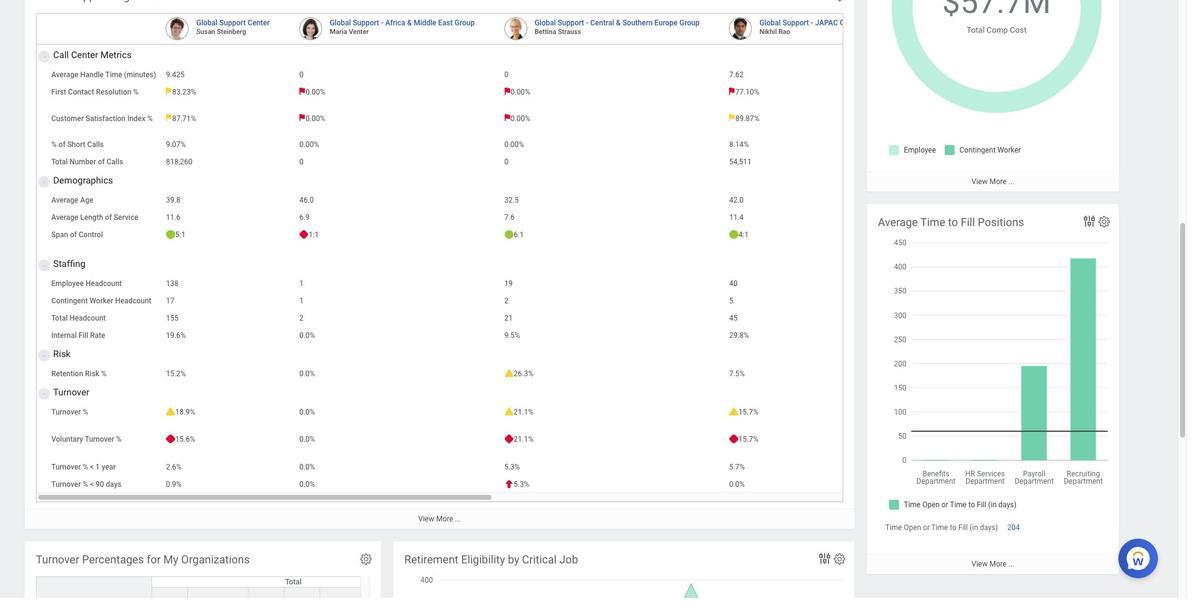 Task type: vqa. For each thing, say whether or not it's contained in the screenshot.


Task type: describe. For each thing, give the bounding box(es) containing it.
turnover for turnover %
[[51, 408, 81, 417]]

- for africa
[[381, 19, 384, 27]]

... for "view more ..." link corresponding to average time to fill positions element
[[1009, 560, 1014, 569]]

contingent
[[51, 297, 88, 306]]

support for global support - central & southern europe group
[[558, 19, 584, 27]]

collapse image for risk
[[39, 349, 46, 364]]

view more ... for average time to fill positions element
[[972, 560, 1014, 569]]

0.0% for retention risk %
[[299, 370, 315, 379]]

% up the turnover % < 90 days
[[83, 463, 88, 472]]

0 vertical spatial fill
[[961, 216, 975, 229]]

1 vertical spatial 2
[[299, 314, 304, 323]]

1 vertical spatial to
[[950, 524, 957, 532]]

employee headcount
[[51, 280, 122, 288]]

bettina strauss
[[535, 28, 581, 36]]

europe
[[655, 19, 678, 27]]

eligibility
[[461, 553, 505, 566]]

turnover for turnover percentages for my organizations
[[36, 553, 79, 566]]

2 vertical spatial fill
[[958, 524, 968, 532]]

configure turnover percentages for my organizations image
[[359, 553, 373, 566]]

% left 90
[[83, 480, 88, 489]]

contact
[[68, 88, 94, 97]]

or
[[923, 524, 930, 532]]

my
[[163, 553, 178, 566]]

percentages
[[82, 553, 144, 566]]

2 vertical spatial 1
[[96, 463, 100, 472]]

0.0% for turnover % < 90 days
[[299, 480, 315, 489]]

15.6%
[[175, 435, 195, 444]]

employee
[[51, 280, 84, 288]]

turnover for turnover
[[53, 387, 89, 398]]

5:1
[[175, 231, 186, 239]]

of left short at the top left
[[59, 140, 65, 149]]

resolution
[[96, 88, 131, 97]]

calls for total number of calls
[[107, 158, 123, 166]]

metrics
[[101, 50, 132, 61]]

central
[[590, 19, 614, 27]]

0.0% for turnover %
[[299, 408, 315, 417]]

view more ... link for global support organization health element
[[25, 509, 855, 529]]

configure and view chart data image for average time to fill positions
[[1082, 214, 1097, 229]]

more for "view more ..." link to the top
[[990, 178, 1007, 186]]

global support - japac group nikhil rao
[[760, 19, 860, 36]]

... for "view more ..." link associated with global support organization health element
[[455, 515, 461, 524]]

headcount for employee headcount
[[86, 280, 122, 288]]

total for total headcount
[[51, 314, 68, 323]]

average for average handle time (minutes)
[[51, 71, 78, 79]]

short
[[67, 140, 85, 149]]

voluntary
[[51, 435, 83, 444]]

0 vertical spatial 5.3%
[[504, 463, 520, 472]]

7.6
[[504, 213, 515, 222]]

9.07%
[[166, 140, 186, 149]]

configure global support organization health image
[[833, 0, 847, 2]]

turnover for turnover % < 90 days
[[51, 480, 81, 489]]

9.5%
[[504, 332, 520, 340]]

job
[[560, 553, 578, 566]]

rao
[[779, 28, 790, 36]]

susan
[[196, 28, 215, 36]]

21.1% for 18.9%
[[514, 408, 534, 417]]

89.87%
[[735, 114, 760, 123]]

138
[[166, 280, 179, 288]]

customer
[[51, 114, 84, 123]]

(in
[[970, 524, 978, 532]]

total inside popup button
[[285, 578, 302, 587]]

global support - africa & middle east group link
[[330, 16, 475, 27]]

group for global support - central & southern europe group
[[680, 19, 700, 27]]

internal
[[51, 332, 77, 340]]

& for central
[[616, 19, 621, 27]]

global support center
[[196, 19, 270, 27]]

29.8%
[[729, 332, 749, 340]]

5.7%
[[729, 463, 745, 472]]

0 vertical spatial to
[[948, 216, 958, 229]]

average handle time (minutes)
[[51, 71, 156, 79]]

(minutes)
[[124, 71, 156, 79]]

18.9%
[[175, 408, 195, 417]]

4:1
[[739, 231, 749, 239]]

45
[[729, 314, 738, 323]]

days
[[106, 480, 121, 489]]

0.0% for voluntary turnover %
[[299, 435, 315, 444]]

year
[[102, 463, 116, 472]]

204
[[1007, 524, 1020, 532]]

service
[[114, 213, 138, 222]]

view for average time to fill positions element
[[972, 560, 988, 569]]

susan steinberg
[[196, 28, 246, 36]]

control
[[79, 231, 103, 239]]

0.0% for internal fill rate
[[299, 332, 315, 340]]

span of control
[[51, 231, 103, 239]]

1 horizontal spatial center
[[248, 19, 270, 27]]

calls for % of short calls
[[87, 140, 104, 149]]

9.425
[[166, 71, 185, 79]]

view more ... link for average time to fill positions element
[[867, 554, 1119, 575]]

of right number
[[98, 158, 105, 166]]

group inside global support - japac group nikhil rao
[[840, 19, 860, 27]]

turnover percentages for my organizations element
[[25, 542, 435, 599]]

15.2%
[[166, 370, 186, 379]]

0 vertical spatial view more ... link
[[867, 171, 1119, 192]]

% up days
[[116, 435, 122, 444]]

2.6%
[[166, 463, 182, 472]]

32.5
[[504, 196, 519, 205]]

0.9%
[[166, 480, 182, 489]]

total button
[[152, 578, 435, 588]]

total headcount
[[51, 314, 106, 323]]

retention
[[51, 370, 83, 379]]

7.5%
[[729, 370, 745, 379]]

turnover percentages for my organizations
[[36, 553, 250, 566]]

1 for 138
[[299, 280, 304, 288]]

critical
[[522, 553, 557, 566]]

total number of calls
[[51, 158, 123, 166]]

1 vertical spatial headcount
[[115, 297, 151, 306]]

steinberg
[[217, 28, 246, 36]]

length
[[80, 213, 103, 222]]

global support - central & southern europe group link
[[535, 16, 700, 27]]

global for global support - africa & middle east group maria venter
[[330, 19, 351, 27]]

- for central
[[586, 19, 588, 27]]

1 vertical spatial 5.3%
[[514, 480, 529, 489]]

average for average time to fill positions
[[878, 216, 918, 229]]

global support organization health element
[[25, 0, 1187, 529]]

0 vertical spatial 2
[[504, 297, 509, 306]]

40
[[729, 280, 738, 288]]

0 horizontal spatial center
[[71, 50, 98, 61]]

view more ... inside workforce cost visibility element
[[972, 178, 1014, 186]]

by
[[508, 553, 519, 566]]

... for "view more ..." link to the top
[[1009, 178, 1014, 186]]

workforce cost visibility element
[[867, 0, 1119, 192]]

0.0% for turnover % < 1 year
[[299, 463, 315, 472]]

japac
[[815, 19, 838, 27]]

818,260
[[166, 158, 192, 166]]

configure average time to fill positions image
[[1098, 215, 1111, 229]]

organizations
[[181, 553, 250, 566]]



Task type: locate. For each thing, give the bounding box(es) containing it.
total row
[[36, 577, 435, 599]]

bettina
[[535, 28, 556, 36]]

& right the 'central'
[[616, 19, 621, 27]]

0 vertical spatial headcount
[[86, 280, 122, 288]]

0 horizontal spatial calls
[[87, 140, 104, 149]]

view more ... inside global support organization health element
[[418, 515, 461, 524]]

26.3%
[[514, 370, 534, 379]]

0 horizontal spatial -
[[381, 19, 384, 27]]

0 vertical spatial 21.1%
[[514, 408, 534, 417]]

calls right number
[[107, 158, 123, 166]]

positions
[[978, 216, 1024, 229]]

global for global support center
[[196, 19, 218, 27]]

global inside global support - japac group nikhil rao
[[760, 19, 781, 27]]

... inside workforce cost visibility element
[[1009, 178, 1014, 186]]

1 vertical spatial collapse image
[[39, 387, 46, 402]]

turnover up year on the left bottom
[[85, 435, 114, 444]]

2 vertical spatial headcount
[[70, 314, 106, 323]]

& right africa
[[407, 19, 412, 27]]

77.10%
[[735, 88, 760, 97]]

more inside workforce cost visibility element
[[990, 178, 1007, 186]]

0 horizontal spatial 2
[[299, 314, 304, 323]]

total for total comp cost
[[967, 25, 985, 34]]

1 - from the left
[[381, 19, 384, 27]]

... down the 204
[[1009, 560, 1014, 569]]

of right length
[[105, 213, 112, 222]]

view up retirement
[[418, 515, 434, 524]]

0 vertical spatial 1
[[299, 280, 304, 288]]

more down days)
[[990, 560, 1007, 569]]

calls right short at the top left
[[87, 140, 104, 149]]

1 21.1% from the top
[[514, 408, 534, 417]]

group for global support - africa & middle east group maria venter
[[455, 19, 475, 27]]

turnover up voluntary
[[51, 408, 81, 417]]

expand image
[[37, 54, 52, 62]]

15.7% down the 7.5%
[[739, 408, 759, 417]]

index
[[127, 114, 145, 123]]

0 vertical spatial risk
[[53, 349, 71, 360]]

1 vertical spatial more
[[436, 515, 453, 524]]

1 global from the left
[[196, 19, 218, 27]]

2 collapse image from the top
[[39, 387, 46, 402]]

global
[[196, 19, 218, 27], [330, 19, 351, 27], [535, 19, 556, 27], [760, 19, 781, 27]]

1 horizontal spatial 2
[[504, 297, 509, 306]]

average for average age
[[51, 196, 78, 205]]

2 horizontal spatial group
[[840, 19, 860, 27]]

1 vertical spatial <
[[90, 480, 94, 489]]

1 horizontal spatial risk
[[85, 370, 99, 379]]

fill inside global support organization health element
[[78, 332, 88, 340]]

0 vertical spatial view more ...
[[972, 178, 1014, 186]]

global support - central & southern europe group
[[535, 19, 700, 27]]

configure retirement eligibility by critical job image
[[833, 553, 847, 566]]

age
[[80, 196, 93, 205]]

54,511
[[729, 158, 752, 166]]

2 vertical spatial more
[[990, 560, 1007, 569]]

staffing
[[53, 259, 85, 270]]

view more ... up positions
[[972, 178, 1014, 186]]

4 global from the left
[[760, 19, 781, 27]]

2 15.7% from the top
[[739, 435, 759, 444]]

average for average length of service
[[51, 213, 78, 222]]

more up retirement
[[436, 515, 453, 524]]

support inside global support - africa & middle east group maria venter
[[353, 19, 379, 27]]

more up positions
[[990, 178, 1007, 186]]

to left positions
[[948, 216, 958, 229]]

support
[[219, 19, 246, 27], [353, 19, 379, 27], [558, 19, 584, 27], [783, 19, 809, 27]]

collapse image
[[39, 259, 46, 273], [39, 349, 46, 364]]

more inside average time to fill positions element
[[990, 560, 1007, 569]]

global for global support - japac group nikhil rao
[[760, 19, 781, 27]]

center
[[248, 19, 270, 27], [71, 50, 98, 61]]

voluntary turnover %
[[51, 435, 122, 444]]

turnover for turnover % < 1 year
[[51, 463, 81, 472]]

0 horizontal spatial group
[[455, 19, 475, 27]]

view more ... down days)
[[972, 560, 1014, 569]]

group right europe
[[680, 19, 700, 27]]

21.1% for 15.6%
[[514, 435, 534, 444]]

6:1
[[514, 231, 524, 239]]

2 collapse image from the top
[[39, 349, 46, 364]]

1 & from the left
[[407, 19, 412, 27]]

%
[[133, 88, 139, 97], [147, 114, 153, 123], [51, 140, 57, 149], [101, 370, 107, 379], [83, 408, 88, 417], [116, 435, 122, 444], [83, 463, 88, 472], [83, 480, 88, 489]]

- for japac
[[811, 19, 813, 27]]

support up steinberg
[[219, 19, 246, 27]]

3 group from the left
[[840, 19, 860, 27]]

global up bettina
[[535, 19, 556, 27]]

headcount for total headcount
[[70, 314, 106, 323]]

view inside average time to fill positions element
[[972, 560, 988, 569]]

worker
[[90, 297, 113, 306]]

1 support from the left
[[219, 19, 246, 27]]

...
[[1009, 178, 1014, 186], [455, 515, 461, 524], [1009, 560, 1014, 569]]

risk right retention
[[85, 370, 99, 379]]

first contact resolution %
[[51, 88, 139, 97]]

view inside global support organization health element
[[418, 515, 434, 524]]

global for global support - central & southern europe group
[[535, 19, 556, 27]]

retirement
[[404, 553, 458, 566]]

configure and view chart data image
[[1082, 214, 1097, 229], [817, 552, 832, 566]]

1 vertical spatial ...
[[455, 515, 461, 524]]

1 vertical spatial view
[[418, 515, 434, 524]]

customer satisfaction index %
[[51, 114, 153, 123]]

of right span
[[70, 231, 77, 239]]

middle
[[414, 19, 436, 27]]

< left 90
[[90, 480, 94, 489]]

46.0
[[299, 196, 314, 205]]

2 < from the top
[[90, 480, 94, 489]]

1 collapse image from the top
[[39, 175, 46, 190]]

1 vertical spatial risk
[[85, 370, 99, 379]]

global up susan
[[196, 19, 218, 27]]

open
[[904, 524, 921, 532]]

0 vertical spatial <
[[90, 463, 94, 472]]

view more ... up retirement
[[418, 515, 461, 524]]

total for total number of calls
[[51, 158, 68, 166]]

support for global support - japac group nikhil rao
[[783, 19, 809, 27]]

0 vertical spatial 15.7%
[[739, 408, 759, 417]]

of
[[59, 140, 65, 149], [98, 158, 105, 166], [105, 213, 112, 222], [70, 231, 77, 239]]

1 < from the top
[[90, 463, 94, 472]]

support for global support - africa & middle east group maria venter
[[353, 19, 379, 27]]

row
[[36, 588, 435, 599]]

42.0
[[729, 196, 744, 205]]

view more ... inside average time to fill positions element
[[972, 560, 1014, 569]]

0 vertical spatial collapse image
[[39, 175, 46, 190]]

3 global from the left
[[535, 19, 556, 27]]

fill left (in at the right of the page
[[958, 524, 968, 532]]

8.14%
[[729, 140, 749, 149]]

span
[[51, 231, 68, 239]]

1 vertical spatial calls
[[107, 158, 123, 166]]

... up retirement
[[455, 515, 461, 524]]

demographics
[[53, 175, 113, 186]]

11.4
[[729, 213, 744, 222]]

support inside global support - japac group nikhil rao
[[783, 19, 809, 27]]

- inside global support - africa & middle east group maria venter
[[381, 19, 384, 27]]

total inside workforce cost visibility element
[[967, 25, 985, 34]]

turnover left percentages
[[36, 553, 79, 566]]

turnover down turnover % < 1 year on the left of page
[[51, 480, 81, 489]]

0
[[299, 71, 304, 79], [504, 71, 509, 79], [299, 158, 304, 166], [504, 158, 509, 166]]

1 for 17
[[299, 297, 304, 306]]

average time to fill positions
[[878, 216, 1024, 229]]

1 vertical spatial 15.7%
[[739, 435, 759, 444]]

& inside global support - africa & middle east group maria venter
[[407, 19, 412, 27]]

view more ...
[[972, 178, 1014, 186], [418, 515, 461, 524], [972, 560, 1014, 569]]

0 vertical spatial more
[[990, 178, 1007, 186]]

2 vertical spatial ...
[[1009, 560, 1014, 569]]

global up nikhil at top right
[[760, 19, 781, 27]]

0 horizontal spatial risk
[[53, 349, 71, 360]]

more for "view more ..." link corresponding to average time to fill positions element
[[990, 560, 1007, 569]]

average
[[51, 71, 78, 79], [51, 196, 78, 205], [51, 213, 78, 222], [878, 216, 918, 229]]

- left the 'central'
[[586, 19, 588, 27]]

east
[[438, 19, 453, 27]]

group right "east"
[[455, 19, 475, 27]]

2 21.1% from the top
[[514, 435, 534, 444]]

1 vertical spatial collapse image
[[39, 349, 46, 364]]

collapse image for staffing
[[39, 259, 46, 273]]

11.6
[[166, 213, 180, 222]]

& for africa
[[407, 19, 412, 27]]

support up venter on the top left
[[353, 19, 379, 27]]

comp
[[987, 25, 1008, 34]]

days)
[[980, 524, 998, 532]]

global up the "maria"
[[330, 19, 351, 27]]

venter
[[349, 28, 369, 36]]

collapse image for turnover
[[39, 387, 46, 402]]

15.7% up 5.7%
[[739, 435, 759, 444]]

retirement eligibility by critical job element
[[393, 542, 855, 599]]

0 vertical spatial view
[[972, 178, 988, 186]]

% down (minutes)
[[133, 88, 139, 97]]

15.7% for 15.6%
[[739, 435, 759, 444]]

1 15.7% from the top
[[739, 408, 759, 417]]

headcount
[[86, 280, 122, 288], [115, 297, 151, 306], [70, 314, 106, 323]]

average age
[[51, 196, 93, 205]]

... inside average time to fill positions element
[[1009, 560, 1014, 569]]

to left (in at the right of the page
[[950, 524, 957, 532]]

204 button
[[1007, 523, 1022, 533]]

0 vertical spatial configure and view chart data image
[[1082, 214, 1097, 229]]

1 vertical spatial 1
[[299, 297, 304, 306]]

- inside global support - japac group nikhil rao
[[811, 19, 813, 27]]

% right index
[[147, 114, 153, 123]]

1 vertical spatial center
[[71, 50, 98, 61]]

4 support from the left
[[783, 19, 809, 27]]

0 vertical spatial ...
[[1009, 178, 1014, 186]]

90
[[96, 480, 104, 489]]

view more ... for global support organization health element
[[418, 515, 461, 524]]

cost
[[1010, 25, 1027, 34]]

turnover down retention
[[53, 387, 89, 398]]

view inside workforce cost visibility element
[[972, 178, 988, 186]]

support up rao on the top right
[[783, 19, 809, 27]]

< for 90
[[90, 480, 94, 489]]

- left the japac
[[811, 19, 813, 27]]

group inside global support - africa & middle east group maria venter
[[455, 19, 475, 27]]

- left africa
[[381, 19, 384, 27]]

15.7% for 18.9%
[[739, 408, 759, 417]]

2 global from the left
[[330, 19, 351, 27]]

1:1
[[309, 231, 319, 239]]

collapse image for demographics
[[39, 175, 46, 190]]

view more ... link
[[867, 171, 1119, 192], [25, 509, 855, 529], [867, 554, 1119, 575]]

headcount up worker
[[86, 280, 122, 288]]

<
[[90, 463, 94, 472], [90, 480, 94, 489]]

collapse image
[[39, 175, 46, 190], [39, 387, 46, 402]]

global inside global support - africa & middle east group maria venter
[[330, 19, 351, 27]]

view down (in at the right of the page
[[972, 560, 988, 569]]

83.23%
[[172, 88, 196, 97]]

2 group from the left
[[680, 19, 700, 27]]

1 collapse image from the top
[[39, 259, 46, 273]]

2 support from the left
[[353, 19, 379, 27]]

39.8
[[166, 196, 180, 205]]

0 vertical spatial collapse image
[[39, 259, 46, 273]]

view up positions
[[972, 178, 988, 186]]

... inside global support organization health element
[[455, 515, 461, 524]]

0 vertical spatial center
[[248, 19, 270, 27]]

21
[[504, 314, 513, 323]]

support up the strauss
[[558, 19, 584, 27]]

1 horizontal spatial configure and view chart data image
[[1082, 214, 1097, 229]]

1 vertical spatial configure and view chart data image
[[817, 552, 832, 566]]

1 vertical spatial view more ... link
[[25, 509, 855, 529]]

configure and view chart data image for retirement eligibility by critical job
[[817, 552, 832, 566]]

strauss
[[558, 28, 581, 36]]

view more ... link up positions
[[867, 171, 1119, 192]]

< for 1
[[90, 463, 94, 472]]

19.6%
[[166, 332, 186, 340]]

1 vertical spatial view more ...
[[418, 515, 461, 524]]

turnover % < 1 year
[[51, 463, 116, 472]]

average time to fill positions element
[[867, 204, 1119, 575]]

0 vertical spatial calls
[[87, 140, 104, 149]]

group right the japac
[[840, 19, 860, 27]]

global support - japac group link
[[760, 16, 860, 27]]

< left year on the left bottom
[[90, 463, 94, 472]]

global support center link
[[196, 16, 270, 27]]

nikhil
[[760, 28, 777, 36]]

1 group from the left
[[455, 19, 475, 27]]

call
[[53, 50, 69, 61]]

2 & from the left
[[616, 19, 621, 27]]

support for global support center
[[219, 19, 246, 27]]

more for "view more ..." link associated with global support organization health element
[[436, 515, 453, 524]]

internal fill rate
[[51, 332, 105, 340]]

0 horizontal spatial &
[[407, 19, 412, 27]]

configure and view chart data image left configure average time to fill positions image
[[1082, 214, 1097, 229]]

view more ... link down days)
[[867, 554, 1119, 575]]

1 vertical spatial 21.1%
[[514, 435, 534, 444]]

column header
[[36, 577, 152, 599], [152, 588, 188, 599], [188, 588, 249, 599], [249, 588, 284, 599], [284, 588, 320, 599]]

2 horizontal spatial -
[[811, 19, 813, 27]]

headcount up internal fill rate
[[70, 314, 106, 323]]

number
[[70, 158, 96, 166]]

fill left rate
[[78, 332, 88, 340]]

more inside global support organization health element
[[436, 515, 453, 524]]

15.7%
[[739, 408, 759, 417], [739, 435, 759, 444]]

% right retention
[[101, 370, 107, 379]]

3 support from the left
[[558, 19, 584, 27]]

6.9
[[299, 213, 310, 222]]

5
[[729, 297, 733, 306]]

satisfaction
[[86, 114, 126, 123]]

% up voluntary turnover %
[[83, 408, 88, 417]]

... up positions
[[1009, 178, 1014, 186]]

turnover up the turnover % < 90 days
[[51, 463, 81, 472]]

% of short calls
[[51, 140, 104, 149]]

global support - africa & middle east group maria venter
[[330, 19, 475, 36]]

2 vertical spatial view more ...
[[972, 560, 1014, 569]]

0.00%
[[306, 88, 325, 97], [511, 88, 530, 97], [306, 114, 325, 123], [511, 114, 530, 123], [299, 140, 319, 149], [504, 140, 524, 149]]

risk down internal
[[53, 349, 71, 360]]

0 horizontal spatial configure and view chart data image
[[817, 552, 832, 566]]

southern
[[623, 19, 653, 27]]

2 vertical spatial view more ... link
[[867, 554, 1119, 575]]

1 vertical spatial fill
[[78, 332, 88, 340]]

headcount right worker
[[115, 297, 151, 306]]

view for global support organization health element
[[418, 515, 434, 524]]

3 - from the left
[[811, 19, 813, 27]]

2 - from the left
[[586, 19, 588, 27]]

1 horizontal spatial calls
[[107, 158, 123, 166]]

turnover
[[53, 387, 89, 398], [51, 408, 81, 417], [85, 435, 114, 444], [51, 463, 81, 472], [51, 480, 81, 489], [36, 553, 79, 566]]

1 horizontal spatial -
[[586, 19, 588, 27]]

fill left positions
[[961, 216, 975, 229]]

% left short at the top left
[[51, 140, 57, 149]]

1 horizontal spatial group
[[680, 19, 700, 27]]

time inside global support organization health element
[[105, 71, 122, 79]]

average length of service
[[51, 213, 138, 222]]

1 horizontal spatial &
[[616, 19, 621, 27]]

configure and view chart data image left the configure retirement eligibility by critical job image
[[817, 552, 832, 566]]

call center metrics
[[53, 50, 132, 61]]

- inside global support - central & southern europe group link
[[586, 19, 588, 27]]

7.62
[[729, 71, 744, 79]]

2 vertical spatial view
[[972, 560, 988, 569]]

view more ... link up retirement
[[25, 509, 855, 529]]



